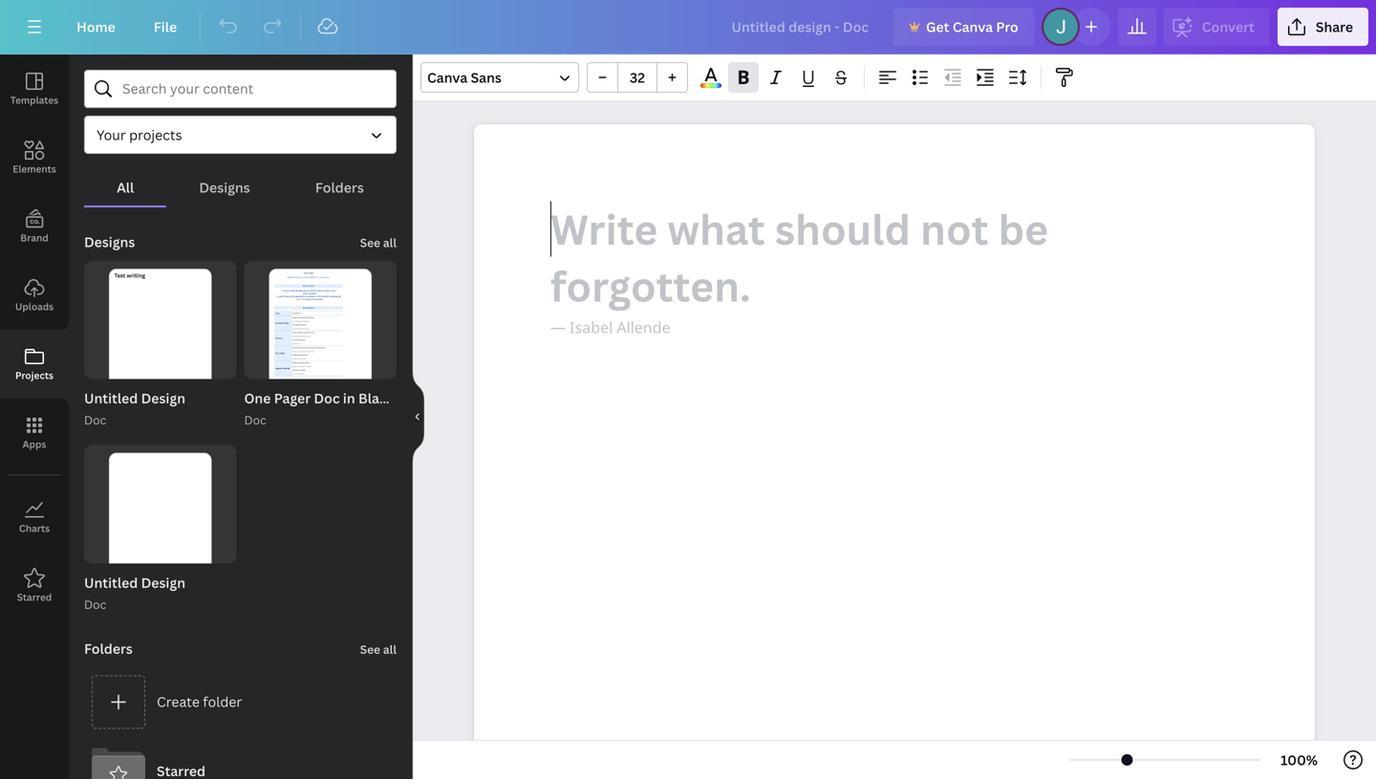 Task type: vqa. For each thing, say whether or not it's contained in the screenshot.
UPLOADS
yes



Task type: describe. For each thing, give the bounding box(es) containing it.
brand
[[20, 231, 48, 244]]

starred button
[[0, 552, 69, 620]]

one pager doc in black and white blue light blue classic professional style group
[[244, 261, 397, 430]]

Select ownership filter button
[[84, 116, 397, 154]]

folders inside folders button
[[315, 178, 364, 196]]

your projects
[[97, 126, 182, 144]]

share button
[[1278, 8, 1369, 46]]

brand button
[[0, 192, 69, 261]]

charts
[[19, 522, 50, 535]]

get canva pro button
[[894, 8, 1034, 46]]

elements
[[13, 163, 56, 175]]

see for designs
[[360, 235, 381, 250]]

templates
[[10, 94, 58, 107]]

home link
[[61, 8, 131, 46]]

folders button
[[283, 169, 397, 206]]

100% button
[[1269, 745, 1331, 775]]

2 untitled design doc from the top
[[84, 573, 185, 612]]

1 vertical spatial designs
[[84, 233, 135, 251]]

see for folders
[[360, 641, 381, 657]]

templates button
[[0, 54, 69, 123]]

projects
[[129, 126, 182, 144]]

see all for designs
[[360, 235, 397, 250]]

2 design from the top
[[141, 573, 185, 591]]

starred
[[17, 591, 52, 604]]

1 untitled from the top
[[84, 389, 138, 407]]

see all button for designs
[[358, 223, 399, 261]]

projects button
[[0, 330, 69, 399]]

– – number field
[[624, 68, 651, 87]]

0 horizontal spatial folders
[[84, 639, 133, 657]]

uploads button
[[0, 261, 69, 330]]

create folder button
[[84, 667, 397, 736]]

projects
[[15, 369, 54, 382]]

create folder
[[157, 693, 242, 711]]

uploads
[[15, 300, 54, 313]]

folder
[[203, 693, 242, 711]]

designs button
[[167, 169, 283, 206]]

all for folders
[[383, 641, 397, 657]]

charts button
[[0, 483, 69, 552]]

canva sans button
[[421, 62, 579, 93]]

file button
[[138, 8, 192, 46]]

all button
[[84, 169, 167, 206]]

get
[[926, 18, 950, 36]]

apps button
[[0, 399, 69, 467]]



Task type: locate. For each thing, give the bounding box(es) containing it.
main menu bar
[[0, 0, 1377, 54]]

canva left sans
[[427, 68, 468, 87]]

1 see from the top
[[360, 235, 381, 250]]

color range image
[[701, 83, 722, 88]]

canva sans
[[427, 68, 502, 87]]

untitled design doc
[[84, 389, 185, 428], [84, 573, 185, 612]]

hide image
[[412, 371, 424, 463]]

design
[[141, 389, 185, 407], [141, 573, 185, 591]]

elements button
[[0, 123, 69, 192]]

designs down select ownership filter button
[[199, 178, 250, 196]]

0 vertical spatial see all
[[360, 235, 397, 250]]

untitled design group
[[84, 261, 237, 430], [84, 445, 237, 614]]

2 see from the top
[[360, 641, 381, 657]]

1 vertical spatial untitled
[[84, 573, 138, 591]]

folders
[[315, 178, 364, 196], [84, 639, 133, 657]]

1 horizontal spatial folders
[[315, 178, 364, 196]]

designs down all
[[84, 233, 135, 251]]

sans
[[471, 68, 502, 87]]

file
[[154, 18, 177, 36]]

2 see all from the top
[[360, 641, 397, 657]]

0 vertical spatial untitled design doc
[[84, 389, 185, 428]]

0 horizontal spatial canva
[[427, 68, 468, 87]]

designs inside button
[[199, 178, 250, 196]]

0 vertical spatial all
[[383, 235, 397, 250]]

0 horizontal spatial designs
[[84, 233, 135, 251]]

see all button for folders
[[358, 629, 399, 667]]

untitled
[[84, 389, 138, 407], [84, 573, 138, 591]]

all
[[383, 235, 397, 250], [383, 641, 397, 657]]

2 see all button from the top
[[358, 629, 399, 667]]

2 all from the top
[[383, 641, 397, 657]]

None text field
[[474, 124, 1315, 779]]

all for designs
[[383, 235, 397, 250]]

1 see all from the top
[[360, 235, 397, 250]]

canva inside 'button'
[[953, 18, 993, 36]]

0 vertical spatial see
[[360, 235, 381, 250]]

100%
[[1281, 751, 1318, 769]]

group
[[587, 62, 688, 93], [84, 261, 237, 414], [244, 261, 397, 414], [84, 445, 237, 598]]

doc
[[84, 412, 106, 428], [244, 412, 266, 428], [84, 596, 106, 612]]

1 vertical spatial see all
[[360, 641, 397, 657]]

1 horizontal spatial canva
[[953, 18, 993, 36]]

1 see all button from the top
[[358, 223, 399, 261]]

1 vertical spatial canva
[[427, 68, 468, 87]]

1 all from the top
[[383, 235, 397, 250]]

1 vertical spatial untitled design doc
[[84, 573, 185, 612]]

1 vertical spatial see all button
[[358, 629, 399, 667]]

2 untitled from the top
[[84, 573, 138, 591]]

Search your content search field
[[122, 71, 384, 107]]

1 untitled design group from the top
[[84, 261, 237, 430]]

canva
[[953, 18, 993, 36], [427, 68, 468, 87]]

convert button
[[1164, 8, 1270, 46]]

1 design from the top
[[141, 389, 185, 407]]

0 vertical spatial canva
[[953, 18, 993, 36]]

get canva pro
[[926, 18, 1019, 36]]

0 vertical spatial designs
[[199, 178, 250, 196]]

0 vertical spatial design
[[141, 389, 185, 407]]

0 vertical spatial untitled design group
[[84, 261, 237, 430]]

1 vertical spatial see
[[360, 641, 381, 657]]

see all
[[360, 235, 397, 250], [360, 641, 397, 657]]

1 horizontal spatial designs
[[199, 178, 250, 196]]

share
[[1316, 18, 1354, 36]]

side panel tab list
[[0, 54, 69, 620]]

1 untitled design doc from the top
[[84, 389, 185, 428]]

untitled right projects button
[[84, 389, 138, 407]]

see all for folders
[[360, 641, 397, 657]]

all
[[117, 178, 134, 196]]

1 vertical spatial folders
[[84, 639, 133, 657]]

0 vertical spatial see all button
[[358, 223, 399, 261]]

your
[[97, 126, 126, 144]]

untitled right the starred button
[[84, 573, 138, 591]]

pro
[[996, 18, 1019, 36]]

see
[[360, 235, 381, 250], [360, 641, 381, 657]]

doc inside group
[[244, 412, 266, 428]]

create
[[157, 693, 200, 711]]

convert
[[1202, 18, 1255, 36]]

1 vertical spatial design
[[141, 573, 185, 591]]

0 vertical spatial untitled
[[84, 389, 138, 407]]

canva inside dropdown button
[[427, 68, 468, 87]]

1 vertical spatial all
[[383, 641, 397, 657]]

0 vertical spatial folders
[[315, 178, 364, 196]]

see all button
[[358, 223, 399, 261], [358, 629, 399, 667]]

Design title text field
[[717, 8, 886, 46]]

apps
[[23, 438, 46, 451]]

2 untitled design group from the top
[[84, 445, 237, 614]]

1 vertical spatial untitled design group
[[84, 445, 237, 614]]

home
[[76, 18, 115, 36]]

canva left the pro
[[953, 18, 993, 36]]

designs
[[199, 178, 250, 196], [84, 233, 135, 251]]



